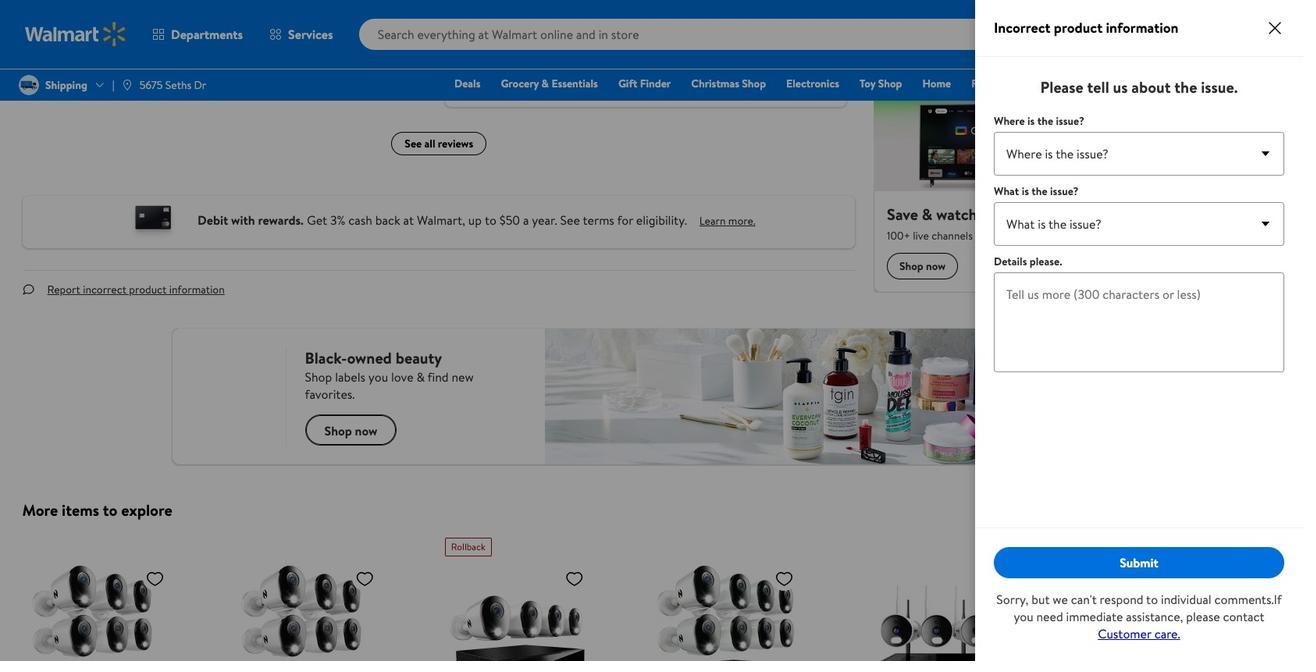Task type: describe. For each thing, give the bounding box(es) containing it.
respond
[[1100, 591, 1144, 608]]

add to favorites list, night owl 2-way audio 12 channel dvr security system with 1tb hard drive and 6 wired 2k deterrence cameras image
[[146, 569, 164, 589]]

gift for gift cards
[[1028, 76, 1047, 91]]

0 horizontal spatial nightowlsp.com
[[123, 25, 187, 38]]

more.
[[728, 214, 756, 229]]

incorrect product information dialog
[[975, 0, 1303, 661]]

eligible
[[988, 40, 1023, 56]]

issue? for what is the issue?
[[1050, 184, 1079, 199]]

one
[[1158, 76, 1181, 91]]

please tell us about the issue.
[[1041, 77, 1238, 98]]

get
[[307, 212, 327, 229]]

veteran
[[495, 36, 532, 52]]

1 horizontal spatial nightowlsp.com
[[542, 80, 607, 94]]

back
[[375, 212, 400, 229]]

learn more.
[[700, 214, 756, 229]]

electronics
[[786, 76, 839, 91]]

submit button
[[994, 547, 1285, 579]]

2 0 button from the left
[[496, 61, 535, 77]]

details
[[994, 254, 1027, 269]]

night owl 2-way audio 12 channel dvr security system with 1tb hard drive and 6 wired 2k deterrence cameras image
[[25, 563, 171, 661]]

need
[[1037, 608, 1063, 626]]

product inside dialog
[[1054, 18, 1103, 37]]

gift finder
[[618, 76, 671, 91]]

individual
[[1161, 591, 1212, 608]]

what is the issue?
[[994, 184, 1079, 199]]

finder
[[640, 76, 671, 91]]

information inside dialog
[[1106, 18, 1179, 37]]

can't
[[1071, 591, 1097, 608]]

night owl 2-way audio 12 channel dvr security system with 2tb hard drive and 6 wired 2k deterrence cameras image
[[235, 563, 380, 661]]

eligibility.
[[636, 212, 687, 229]]

item
[[934, 40, 956, 56]]

toy
[[860, 76, 876, 91]]

please
[[1186, 608, 1220, 626]]

all
[[424, 136, 435, 151]]

information inside button
[[169, 282, 225, 297]]

night owl 10 channel 4k bluetooth wi-fi nvr with 1tb hard drive and 3 wi-fi ip 1080p spotlight cameras with 2-way audio and audio alerts and sirens image
[[865, 563, 1010, 661]]

report incorrect product information button
[[35, 271, 237, 308]]

christmas shop link
[[684, 75, 773, 92]]

items
[[62, 500, 99, 521]]

see all reviews
[[404, 136, 473, 151]]

0 for second 0 button
[[517, 63, 523, 75]]

1 horizontal spatial debit
[[1184, 76, 1211, 91]]

product inside button
[[129, 282, 167, 297]]

fashion link
[[965, 75, 1015, 92]]

Search search field
[[359, 19, 1039, 50]]

issue? for where is the issue?
[[1056, 113, 1085, 129]]

electronics link
[[779, 75, 847, 92]]

0 for 2nd 0 button from the right
[[478, 63, 484, 75]]

submit
[[1120, 554, 1159, 571]]

product group containing rollback
[[445, 532, 633, 661]]

you
[[1014, 608, 1034, 626]]

christmas shop
[[691, 76, 766, 91]]

fashion
[[972, 76, 1008, 91]]

0 horizontal spatial to
[[103, 500, 118, 521]]

one debit
[[1158, 76, 1211, 91]]

gift
[[968, 40, 986, 56]]

0 horizontal spatial debit
[[198, 212, 228, 229]]

add to favorites list, night owl® 2-way audio 12 channel dvr security system with 1tb hard drive and 4 wired 1080p deterrence cameras image
[[565, 569, 584, 589]]

2 product group from the left
[[865, 532, 1053, 661]]

home
[[923, 76, 951, 91]]

more
[[22, 500, 58, 521]]

rollback
[[451, 540, 486, 554]]

0 vertical spatial the
[[1175, 77, 1197, 98]]

0 horizontal spatial on
[[109, 25, 120, 38]]

1 horizontal spatial originally posted on nightowlsp.com
[[457, 80, 607, 94]]

incorrect
[[994, 18, 1051, 37]]

1 horizontal spatial posted
[[499, 80, 527, 94]]

more items to explore
[[22, 500, 172, 521]]

29
[[1272, 17, 1282, 30]]

night owl 2-way audio 12 channel dvr security system with 2tb hard drive and 8 wired 2k deterrence cameras image
[[1074, 563, 1220, 661]]

assistance,
[[1126, 608, 1183, 626]]

1 0 button from the left
[[457, 61, 496, 77]]

tell
[[1087, 77, 1109, 98]]

cards
[[1050, 76, 1077, 91]]

walmart,
[[417, 212, 465, 229]]

incorrect
[[83, 282, 126, 297]]

gift for gift finder
[[618, 76, 638, 91]]

christmas
[[691, 76, 740, 91]]

grocery & essentials link
[[494, 75, 605, 92]]

0 vertical spatial originally posted on nightowlsp.com
[[38, 25, 187, 38]]

gift cards link
[[1021, 75, 1084, 92]]

gifting made easy image
[[887, 40, 900, 52]]

gift cards
[[1028, 76, 1077, 91]]

year.
[[532, 212, 557, 229]]

retired veteran
[[457, 36, 532, 52]]

essentials
[[552, 76, 598, 91]]

1 horizontal spatial see
[[560, 212, 580, 229]]

one debit link
[[1151, 75, 1218, 92]]

for
[[617, 212, 633, 229]]

reviews
[[438, 136, 473, 151]]

cash
[[348, 212, 372, 229]]

sorry,
[[997, 591, 1029, 608]]

a
[[523, 212, 529, 229]]



Task type: vqa. For each thing, say whether or not it's contained in the screenshot.
the bottommost the Home
no



Task type: locate. For each thing, give the bounding box(es) containing it.
0 button
[[457, 61, 496, 77], [496, 61, 535, 77]]

is for what
[[1022, 184, 1029, 199]]

walmart image
[[25, 22, 127, 47]]

add to favorites list, night owl 10 channel 4k bluetooth wi-fi nvr with 1tb hard drive and 3 wi-fi ip 1080p spotlight cameras with 2-way audio and audio alerts and sirens image
[[985, 569, 1004, 589]]

0 vertical spatial issue?
[[1056, 113, 1085, 129]]

0 vertical spatial on
[[109, 25, 120, 38]]

to right 'respond'
[[1146, 591, 1158, 608]]

where
[[994, 113, 1025, 129]]

0 vertical spatial see
[[404, 136, 422, 151]]

sponsored
[[1185, 296, 1228, 309]]

rewards.
[[258, 212, 304, 229]]

at
[[403, 212, 414, 229]]

0
[[478, 63, 484, 75], [517, 63, 523, 75]]

shop for christmas shop
[[742, 76, 766, 91]]

1 vertical spatial on
[[529, 80, 539, 94]]

1 vertical spatial originally posted on nightowlsp.com
[[457, 80, 607, 94]]

terms
[[583, 212, 614, 229]]

registry link
[[1091, 75, 1145, 92]]

originally posted on nightowlsp.com
[[38, 25, 187, 38], [457, 80, 607, 94]]

one debit card image
[[122, 202, 185, 242]]

gift finder link
[[611, 75, 678, 92]]

up
[[468, 212, 482, 229]]

customer
[[1098, 626, 1152, 643]]

is left gift
[[958, 40, 965, 56]]

this
[[912, 40, 931, 56]]

3%
[[330, 212, 345, 229]]

1 horizontal spatial to
[[485, 212, 497, 229]]

0 button down retired
[[457, 61, 496, 77]]

grocery & essentials
[[501, 76, 598, 91]]

to inside sorry, but we can't respond to individual comments.if you need immediate assistance, please contact customer care.
[[1146, 591, 1158, 608]]

to right up
[[485, 212, 497, 229]]

the right what
[[1032, 184, 1048, 199]]

close panel image
[[1266, 19, 1285, 37]]

3 product group from the left
[[1074, 532, 1262, 661]]

1 gift from the left
[[618, 76, 638, 91]]

0 horizontal spatial product
[[129, 282, 167, 297]]

1 horizontal spatial originally
[[457, 80, 497, 94]]

0 vertical spatial debit
[[1184, 76, 1211, 91]]

gift left cards
[[1028, 76, 1047, 91]]

shop inside christmas shop link
[[742, 76, 766, 91]]

Walmart Site-Wide search field
[[359, 19, 1039, 50]]

to
[[485, 212, 497, 229], [103, 500, 118, 521], [1146, 591, 1158, 608]]

1 shop from the left
[[742, 76, 766, 91]]

0 up grocery
[[517, 63, 523, 75]]

report incorrect product information
[[47, 282, 225, 297]]

debit with rewards. get 3% cash back at walmart, up to $50 a year. see terms for eligibility.
[[198, 212, 687, 229]]

2 vertical spatial to
[[1146, 591, 1158, 608]]

1 vertical spatial posted
[[499, 80, 527, 94]]

product group
[[445, 532, 633, 661], [865, 532, 1053, 661], [1074, 532, 1262, 661]]

1 vertical spatial nightowlsp.com
[[542, 80, 607, 94]]

this item is gift eligible
[[912, 40, 1023, 56]]

debit
[[1184, 76, 1211, 91], [198, 212, 228, 229]]

Details please. text field
[[994, 273, 1285, 372]]

where is the issue?
[[994, 113, 1085, 129]]

0 vertical spatial is
[[958, 40, 965, 56]]

please.
[[1030, 254, 1062, 269]]

$50
[[500, 212, 520, 229]]

product right "incorrect"
[[129, 282, 167, 297]]

explore
[[121, 500, 172, 521]]

1 vertical spatial debit
[[198, 212, 228, 229]]

0 vertical spatial posted
[[79, 25, 107, 38]]

0 horizontal spatial gift
[[618, 76, 638, 91]]

deals
[[454, 76, 481, 91]]

issue.
[[1201, 77, 1238, 98]]

add to favorites list, night owl 2-way audio 12 channel dvr security system with 1tb hard drive and 8 wired 1080p deterrence cameras image
[[775, 569, 794, 589]]

about
[[1132, 77, 1171, 98]]

information
[[1106, 18, 1179, 37], [169, 282, 225, 297]]

please
[[1041, 77, 1084, 98]]

see all reviews link
[[391, 132, 486, 155]]

0 horizontal spatial product group
[[445, 532, 633, 661]]

0 vertical spatial information
[[1106, 18, 1179, 37]]

2 vertical spatial is
[[1022, 184, 1029, 199]]

night owl® 2-way audio 12 channel dvr security system with 1tb hard drive and 4 wired 1080p deterrence cameras image
[[445, 563, 590, 661]]

29 button
[[1241, 16, 1298, 53]]

2 gift from the left
[[1028, 76, 1047, 91]]

0 horizontal spatial shop
[[742, 76, 766, 91]]

1 horizontal spatial 0
[[517, 63, 523, 75]]

posted
[[79, 25, 107, 38], [499, 80, 527, 94]]

is right what
[[1022, 184, 1029, 199]]

1 vertical spatial issue?
[[1050, 184, 1079, 199]]

1 vertical spatial product
[[129, 282, 167, 297]]

with
[[231, 212, 255, 229]]

2 shop from the left
[[878, 76, 902, 91]]

1 vertical spatial information
[[169, 282, 225, 297]]

1 horizontal spatial on
[[529, 80, 539, 94]]

1 horizontal spatial product
[[1054, 18, 1103, 37]]

0 button down veteran
[[496, 61, 535, 77]]

0 up deals
[[478, 63, 484, 75]]

0 vertical spatial originally
[[38, 25, 77, 38]]

0 horizontal spatial 0
[[478, 63, 484, 75]]

0 horizontal spatial information
[[169, 282, 225, 297]]

incorrect product information
[[994, 18, 1179, 37]]

see
[[404, 136, 422, 151], [560, 212, 580, 229]]

1 horizontal spatial information
[[1106, 18, 1179, 37]]

what
[[994, 184, 1019, 199]]

gift left finder
[[618, 76, 638, 91]]

customer care. link
[[1098, 626, 1181, 643]]

sorry, but we can't respond to individual comments.if you need immediate assistance, please contact customer care.
[[997, 591, 1282, 643]]

we
[[1053, 591, 1068, 608]]

is for where
[[1028, 113, 1035, 129]]

immediate
[[1066, 608, 1123, 626]]

issue? down please
[[1056, 113, 1085, 129]]

1 horizontal spatial product group
[[865, 532, 1053, 661]]

to right items
[[103, 500, 118, 521]]

nightowlsp.com
[[123, 25, 187, 38], [542, 80, 607, 94]]

0 horizontal spatial originally posted on nightowlsp.com
[[38, 25, 187, 38]]

debit left with
[[198, 212, 228, 229]]

on
[[109, 25, 120, 38], [529, 80, 539, 94]]

1 vertical spatial is
[[1028, 113, 1035, 129]]

the for what is the issue?
[[1032, 184, 1048, 199]]

&
[[542, 76, 549, 91]]

contact
[[1223, 608, 1265, 626]]

details please.
[[994, 254, 1062, 269]]

report
[[47, 282, 80, 297]]

walmart+ link
[[1224, 75, 1285, 92]]

1 horizontal spatial shop
[[878, 76, 902, 91]]

0 horizontal spatial originally
[[38, 25, 77, 38]]

add to favorites list, night owl 2-way audio 12 channel dvr security system with 2tb hard drive and 8 wired 2k deterrence cameras image
[[1195, 569, 1213, 589]]

2 0 from the left
[[517, 63, 523, 75]]

gift
[[618, 76, 638, 91], [1028, 76, 1047, 91]]

us
[[1113, 77, 1128, 98]]

2 vertical spatial the
[[1032, 184, 1048, 199]]

registry
[[1098, 76, 1138, 91]]

shop inside toy shop link
[[878, 76, 902, 91]]

2 horizontal spatial to
[[1146, 591, 1158, 608]]

the left issue.
[[1175, 77, 1197, 98]]

0 horizontal spatial see
[[404, 136, 422, 151]]

see left all
[[404, 136, 422, 151]]

1 product group from the left
[[445, 532, 633, 661]]

retired
[[457, 36, 493, 52]]

2 horizontal spatial product group
[[1074, 532, 1262, 661]]

1 0 from the left
[[478, 63, 484, 75]]

grocery
[[501, 76, 539, 91]]

the for where is the issue?
[[1038, 113, 1054, 129]]

0 vertical spatial product
[[1054, 18, 1103, 37]]

care.
[[1155, 626, 1181, 643]]

the right where
[[1038, 113, 1054, 129]]

issue? right what
[[1050, 184, 1079, 199]]

deals link
[[447, 75, 488, 92]]

0 horizontal spatial posted
[[79, 25, 107, 38]]

0 vertical spatial to
[[485, 212, 497, 229]]

shop right christmas
[[742, 76, 766, 91]]

see right year.
[[560, 212, 580, 229]]

comments.if
[[1215, 591, 1282, 608]]

debit right one
[[1184, 76, 1211, 91]]

1 vertical spatial originally
[[457, 80, 497, 94]]

learn
[[700, 214, 726, 229]]

product
[[1054, 18, 1103, 37], [129, 282, 167, 297]]

originally
[[38, 25, 77, 38], [457, 80, 497, 94]]

shop
[[742, 76, 766, 91], [878, 76, 902, 91]]

issue?
[[1056, 113, 1085, 129], [1050, 184, 1079, 199]]

1 vertical spatial the
[[1038, 113, 1054, 129]]

is right where
[[1028, 113, 1035, 129]]

0 vertical spatial nightowlsp.com
[[123, 25, 187, 38]]

next slide for more items to explore list image
[[1231, 607, 1269, 644]]

add to favorites list, night owl 2-way audio 12 channel dvr security system with 2tb hard drive and 6 wired 2k deterrence cameras image
[[355, 569, 374, 589]]

1 horizontal spatial gift
[[1028, 76, 1047, 91]]

one debit card  debit with rewards. get 3% cash back at walmart, up to $50 a year. see terms for eligibility. learn more. element
[[700, 214, 756, 230]]

shop right toy
[[878, 76, 902, 91]]

1 vertical spatial to
[[103, 500, 118, 521]]

product right incorrect
[[1054, 18, 1103, 37]]

shop for toy shop
[[878, 76, 902, 91]]

night owl 2-way audio 12 channel dvr security system with 1tb hard drive and 8 wired 1080p deterrence cameras image
[[655, 563, 800, 661]]

walmart+
[[1231, 76, 1278, 91]]

1 vertical spatial see
[[560, 212, 580, 229]]

but
[[1032, 591, 1050, 608]]

toy shop link
[[853, 75, 909, 92]]



